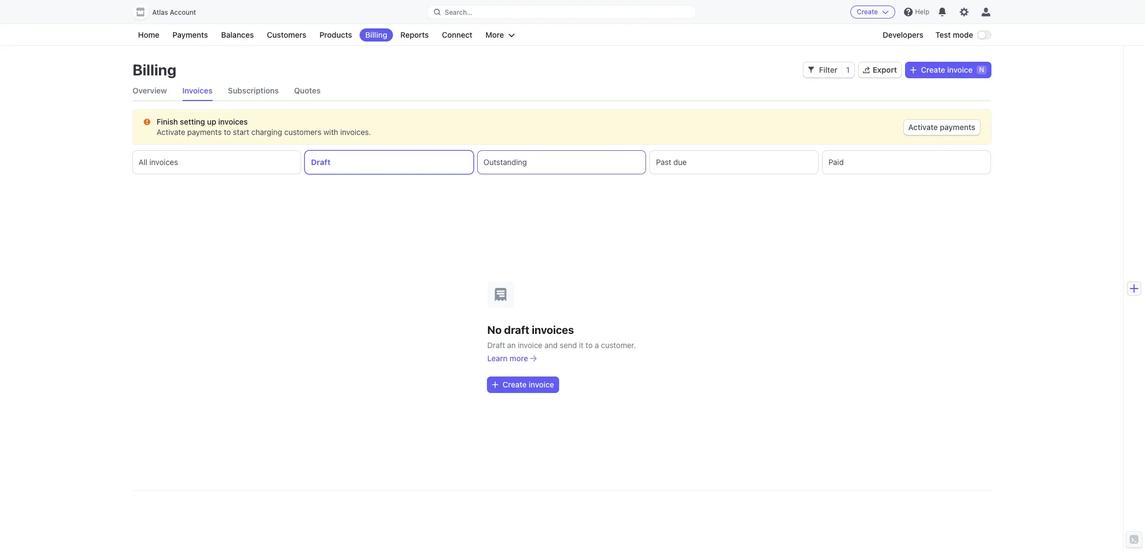 Task type: locate. For each thing, give the bounding box(es) containing it.
mode
[[953, 30, 974, 39]]

draft
[[311, 157, 331, 167], [488, 340, 505, 350]]

activate
[[909, 122, 938, 132], [157, 127, 185, 137]]

0 vertical spatial to
[[224, 127, 231, 137]]

0 horizontal spatial invoices
[[149, 157, 178, 167]]

0 horizontal spatial billing
[[133, 61, 177, 79]]

invoices inside finish setting up invoices activate payments to start charging customers with invoices.
[[218, 117, 248, 126]]

notifications image
[[939, 8, 947, 16]]

create
[[857, 8, 878, 16], [922, 65, 946, 74], [503, 380, 527, 389]]

0 horizontal spatial create
[[503, 380, 527, 389]]

connect link
[[437, 28, 478, 42]]

0 vertical spatial create invoice
[[922, 65, 973, 74]]

more
[[510, 354, 528, 363]]

1 vertical spatial draft
[[488, 340, 505, 350]]

balances
[[221, 30, 254, 39]]

balances link
[[216, 28, 259, 42]]

1 horizontal spatial invoices
[[218, 117, 248, 126]]

create up developers link
[[857, 8, 878, 16]]

payments inside finish setting up invoices activate payments to start charging customers with invoices.
[[187, 127, 222, 137]]

outstanding
[[484, 157, 527, 167]]

0 vertical spatial create
[[857, 8, 878, 16]]

1 vertical spatial invoices
[[149, 157, 178, 167]]

0 horizontal spatial payments
[[187, 127, 222, 137]]

0 horizontal spatial draft
[[311, 157, 331, 167]]

tab list
[[133, 81, 991, 101], [133, 151, 991, 174]]

to inside finish setting up invoices activate payments to start charging customers with invoices.
[[224, 127, 231, 137]]

invoices
[[218, 117, 248, 126], [149, 157, 178, 167], [532, 323, 574, 336]]

an
[[507, 340, 516, 350]]

invoice down no draft invoices
[[518, 340, 543, 350]]

past due button
[[650, 151, 819, 174]]

filter
[[819, 65, 838, 74]]

no
[[488, 323, 502, 336]]

1
[[847, 65, 850, 74]]

Search… search field
[[428, 5, 696, 19]]

invoices right the all at the left top
[[149, 157, 178, 167]]

draft up learn
[[488, 340, 505, 350]]

learn more
[[488, 354, 528, 363]]

atlas
[[152, 8, 168, 16]]

activate up paid button at right top
[[909, 122, 938, 132]]

create down learn more link
[[503, 380, 527, 389]]

invoices up start
[[218, 117, 248, 126]]

1 vertical spatial create invoice
[[503, 380, 554, 389]]

export
[[873, 65, 898, 74]]

overview
[[133, 86, 167, 95]]

invoice left n on the top
[[948, 65, 973, 74]]

0 vertical spatial tab list
[[133, 81, 991, 101]]

2 horizontal spatial invoices
[[532, 323, 574, 336]]

1 horizontal spatial create invoice
[[922, 65, 973, 74]]

draft an invoice and send it to a customer.
[[488, 340, 636, 350]]

customer.
[[601, 340, 636, 350]]

it
[[579, 340, 584, 350]]

1 vertical spatial to
[[586, 340, 593, 350]]

1 tab list from the top
[[133, 81, 991, 101]]

subscriptions link
[[228, 81, 279, 101]]

activate inside 'link'
[[909, 122, 938, 132]]

1 horizontal spatial create
[[857, 8, 878, 16]]

1 horizontal spatial draft
[[488, 340, 505, 350]]

quotes
[[294, 86, 321, 95]]

account
[[170, 8, 196, 16]]

invoices.
[[340, 127, 371, 137]]

billing up overview
[[133, 61, 177, 79]]

due
[[674, 157, 687, 167]]

create invoice left n on the top
[[922, 65, 973, 74]]

1 horizontal spatial payments
[[940, 122, 976, 132]]

home
[[138, 30, 159, 39]]

2 vertical spatial create
[[503, 380, 527, 389]]

0 vertical spatial draft
[[311, 157, 331, 167]]

finish
[[157, 117, 178, 126]]

start
[[233, 127, 249, 137]]

1 vertical spatial invoice
[[518, 340, 543, 350]]

0 horizontal spatial activate
[[157, 127, 185, 137]]

0 vertical spatial invoices
[[218, 117, 248, 126]]

billing
[[365, 30, 387, 39], [133, 61, 177, 79]]

create invoice
[[922, 65, 973, 74], [503, 380, 554, 389]]

2 vertical spatial invoice
[[529, 380, 554, 389]]

atlas account button
[[133, 4, 207, 20]]

finish setting up invoices activate payments to start charging customers with invoices.
[[157, 117, 371, 137]]

invoices up and
[[532, 323, 574, 336]]

reports
[[401, 30, 429, 39]]

svg image
[[809, 67, 815, 73], [911, 67, 917, 73], [144, 119, 150, 125], [492, 381, 498, 388]]

0 horizontal spatial to
[[224, 127, 231, 137]]

learn
[[488, 354, 508, 363]]

Search… text field
[[428, 5, 696, 19]]

create invoice down more
[[503, 380, 554, 389]]

draft inside button
[[311, 157, 331, 167]]

to left the a
[[586, 340, 593, 350]]

and
[[545, 340, 558, 350]]

2 tab list from the top
[[133, 151, 991, 174]]

billing left reports at the top of page
[[365, 30, 387, 39]]

payments
[[940, 122, 976, 132], [187, 127, 222, 137]]

1 vertical spatial create
[[922, 65, 946, 74]]

1 vertical spatial tab list
[[133, 151, 991, 174]]

1 horizontal spatial activate
[[909, 122, 938, 132]]

1 horizontal spatial to
[[586, 340, 593, 350]]

1 vertical spatial billing
[[133, 61, 177, 79]]

1 horizontal spatial billing
[[365, 30, 387, 39]]

activate down finish
[[157, 127, 185, 137]]

0 horizontal spatial create invoice
[[503, 380, 554, 389]]

to for payments
[[224, 127, 231, 137]]

all invoices button
[[133, 151, 301, 174]]

invoice down learn more link
[[529, 380, 554, 389]]

payments
[[173, 30, 208, 39]]

developers link
[[878, 28, 929, 42]]

payments link
[[167, 28, 214, 42]]

send
[[560, 340, 577, 350]]

outstanding button
[[478, 151, 646, 174]]

to
[[224, 127, 231, 137], [586, 340, 593, 350]]

products
[[320, 30, 352, 39]]

draft down with
[[311, 157, 331, 167]]

help
[[916, 8, 930, 16]]

subscriptions
[[228, 86, 279, 95]]

create down test
[[922, 65, 946, 74]]

to left start
[[224, 127, 231, 137]]

invoice
[[948, 65, 973, 74], [518, 340, 543, 350], [529, 380, 554, 389]]

customers
[[284, 127, 322, 137]]

svg image down learn
[[492, 381, 498, 388]]

connect
[[442, 30, 473, 39]]

reports link
[[395, 28, 434, 42]]



Task type: vqa. For each thing, say whether or not it's contained in the screenshot.
'have'
no



Task type: describe. For each thing, give the bounding box(es) containing it.
learn more link
[[488, 353, 537, 364]]

svg image right export
[[911, 67, 917, 73]]

more
[[486, 30, 504, 39]]

paid button
[[823, 151, 991, 174]]

invoices inside button
[[149, 157, 178, 167]]

invoices
[[182, 86, 213, 95]]

billing link
[[360, 28, 393, 42]]

svg image left finish
[[144, 119, 150, 125]]

create invoice link
[[488, 377, 559, 392]]

developers
[[883, 30, 924, 39]]

svg image left the filter
[[809, 67, 815, 73]]

past
[[656, 157, 672, 167]]

help button
[[900, 3, 934, 21]]

setting
[[180, 117, 205, 126]]

with
[[324, 127, 338, 137]]

customers
[[267, 30, 306, 39]]

activate payments
[[909, 122, 976, 132]]

2 vertical spatial invoices
[[532, 323, 574, 336]]

draft button
[[305, 151, 473, 174]]

svg image inside create invoice 'link'
[[492, 381, 498, 388]]

to for it
[[586, 340, 593, 350]]

home link
[[133, 28, 165, 42]]

all invoices
[[139, 157, 178, 167]]

paid
[[829, 157, 844, 167]]

create button
[[851, 5, 896, 19]]

test mode
[[936, 30, 974, 39]]

customers link
[[262, 28, 312, 42]]

all
[[139, 157, 147, 167]]

more button
[[480, 28, 521, 42]]

0 vertical spatial billing
[[365, 30, 387, 39]]

export button
[[859, 62, 902, 78]]

draft for draft
[[311, 157, 331, 167]]

activate inside finish setting up invoices activate payments to start charging customers with invoices.
[[157, 127, 185, 137]]

search…
[[445, 8, 473, 16]]

overview link
[[133, 81, 167, 101]]

products link
[[314, 28, 358, 42]]

activate payments link
[[904, 120, 980, 135]]

tab list containing overview
[[133, 81, 991, 101]]

invoice inside create invoice 'link'
[[529, 380, 554, 389]]

a
[[595, 340, 599, 350]]

create inside button
[[857, 8, 878, 16]]

0 vertical spatial invoice
[[948, 65, 973, 74]]

test
[[936, 30, 951, 39]]

create invoice inside 'link'
[[503, 380, 554, 389]]

create inside 'link'
[[503, 380, 527, 389]]

atlas account
[[152, 8, 196, 16]]

n
[[980, 66, 985, 74]]

charging
[[251, 127, 282, 137]]

no draft invoices
[[488, 323, 574, 336]]

invoices link
[[182, 81, 213, 101]]

draft for draft an invoice and send it to a customer.
[[488, 340, 505, 350]]

payments inside 'link'
[[940, 122, 976, 132]]

tab list containing all invoices
[[133, 151, 991, 174]]

quotes link
[[294, 81, 321, 101]]

draft
[[504, 323, 530, 336]]

past due
[[656, 157, 687, 167]]

up
[[207, 117, 216, 126]]

2 horizontal spatial create
[[922, 65, 946, 74]]



